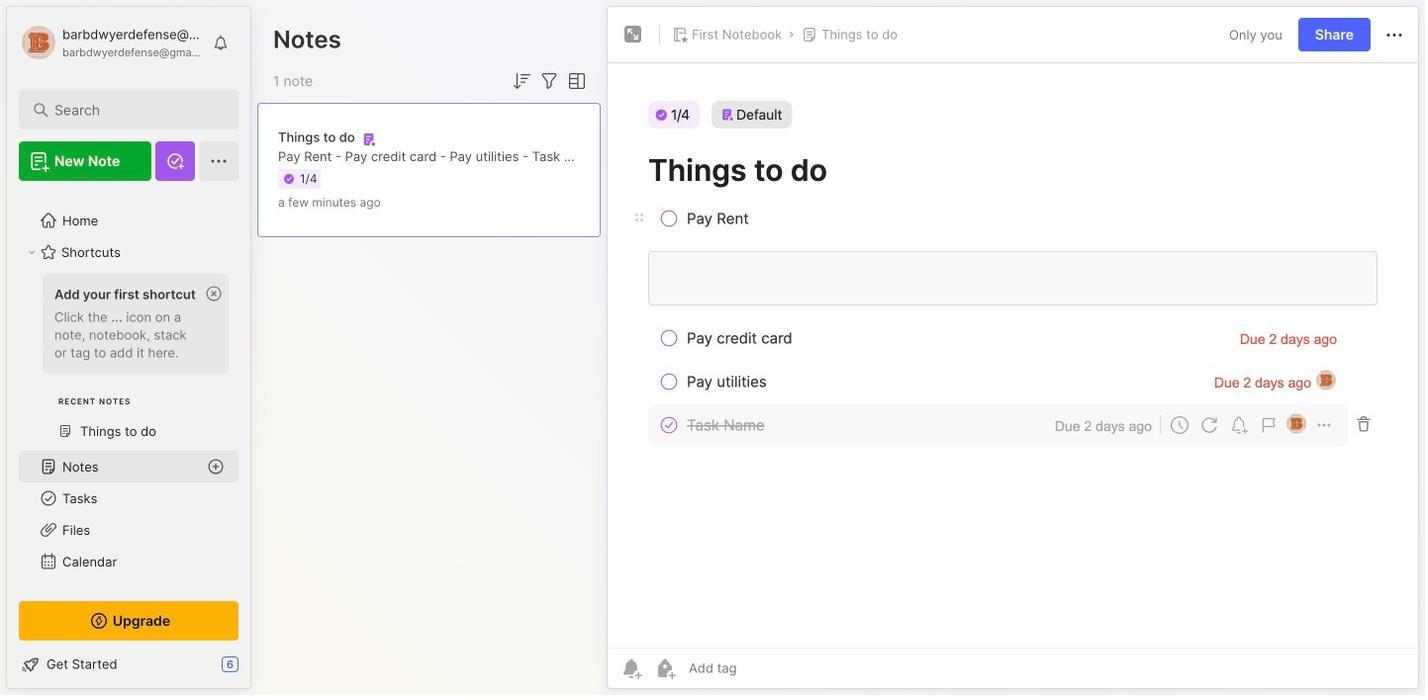 Task type: vqa. For each thing, say whether or not it's contained in the screenshot.
WHAT'S NEW field
no



Task type: locate. For each thing, give the bounding box(es) containing it.
tree
[[7, 193, 250, 696]]

add filters image
[[537, 69, 561, 93]]

tree inside main element
[[7, 193, 250, 696]]

None search field
[[54, 98, 212, 122]]

Note Editor text field
[[608, 62, 1418, 648]]

group
[[19, 268, 239, 459]]

Add tag field
[[687, 660, 835, 677]]

group inside main element
[[19, 268, 239, 459]]

add a reminder image
[[620, 657, 643, 681]]

Help and Learning task checklist field
[[7, 649, 250, 681]]

note window element
[[607, 6, 1419, 695]]

more actions image
[[1383, 23, 1406, 47]]



Task type: describe. For each thing, give the bounding box(es) containing it.
Account field
[[19, 23, 202, 62]]

click to collapse image
[[250, 659, 265, 683]]

main element
[[0, 0, 257, 696]]

expand note image
[[622, 23, 645, 47]]

Sort options field
[[510, 69, 533, 93]]

Add filters field
[[537, 69, 561, 93]]

Search text field
[[54, 101, 212, 120]]

View options field
[[561, 69, 589, 93]]

More actions field
[[1383, 22, 1406, 47]]

none search field inside main element
[[54, 98, 212, 122]]

add tag image
[[653, 657, 677, 681]]



